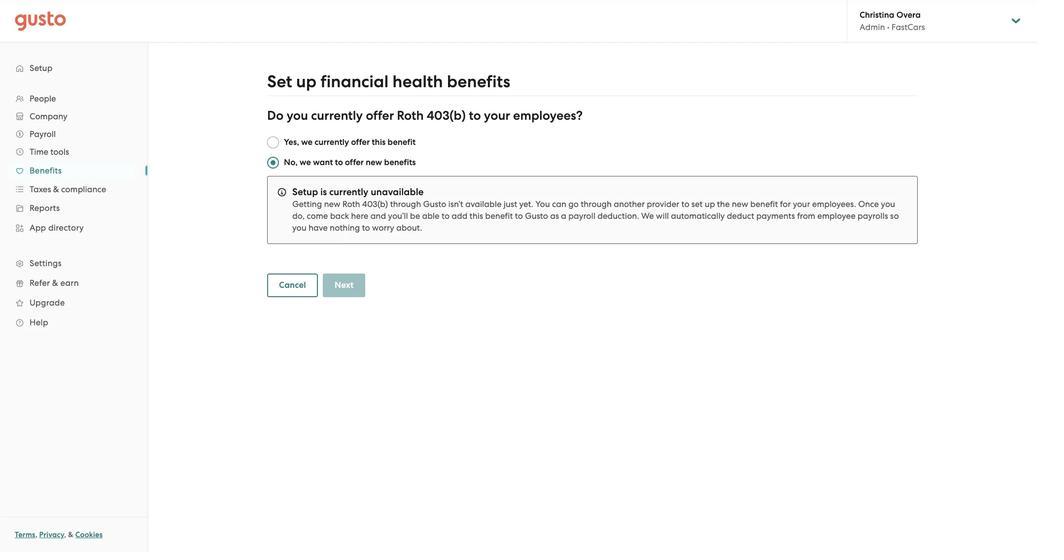 Task type: locate. For each thing, give the bounding box(es) containing it.
1 horizontal spatial up
[[705, 199, 715, 209]]

you down do,
[[292, 223, 307, 233]]

0 vertical spatial 403(b)
[[427, 108, 466, 123]]

1 vertical spatial this
[[470, 211, 483, 221]]

offer down yes, we currently offer this benefit
[[345, 157, 364, 168]]

0 vertical spatial up
[[296, 71, 317, 92]]

here
[[351, 211, 369, 221]]

1 vertical spatial gusto
[[525, 211, 548, 221]]

this inside through gusto isn't available just yet. you can go through another provider to set up the new benefit for your employees. once you do, come back here and you'll be able to add this benefit to gusto as a payroll deduction. we will automatically deduct payments from employee payrolls so you have nothing to worry about.
[[470, 211, 483, 221]]

through up "payroll"
[[581, 199, 612, 209]]

0 vertical spatial currently
[[311, 108, 363, 123]]

2 vertical spatial currently
[[329, 186, 369, 198]]

1 vertical spatial 403(b)
[[362, 199, 388, 209]]

you
[[536, 199, 550, 209]]

cookies
[[75, 531, 103, 539]]

403(b) down health
[[427, 108, 466, 123]]

0 horizontal spatial through
[[390, 199, 421, 209]]

benefit
[[388, 137, 416, 147], [751, 199, 778, 209], [485, 211, 513, 221]]

admin
[[860, 22, 885, 32]]

setup up people
[[30, 63, 53, 73]]

0 horizontal spatial your
[[484, 108, 510, 123]]

0 horizontal spatial up
[[296, 71, 317, 92]]

0 horizontal spatial setup
[[30, 63, 53, 73]]

refer & earn
[[30, 278, 79, 288]]

getting new roth 403(b)
[[292, 199, 388, 209]]

taxes
[[30, 184, 51, 194]]

benefit down do you currently offer roth 403(b) to your employees?
[[388, 137, 416, 147]]

1 vertical spatial offer
[[351, 137, 370, 147]]

2 vertical spatial offer
[[345, 157, 364, 168]]

want
[[313, 157, 333, 168]]

so
[[891, 211, 899, 221]]

No, we want to offer new benefits radio
[[267, 157, 279, 169]]

0 horizontal spatial benefit
[[388, 137, 416, 147]]

0 horizontal spatial ,
[[35, 531, 37, 539]]

setup for setup is currently unavailable
[[292, 186, 318, 198]]

0 vertical spatial offer
[[366, 108, 394, 123]]

new
[[366, 157, 382, 168], [324, 199, 341, 209], [732, 199, 748, 209]]

upgrade link
[[10, 294, 138, 312]]

& right taxes
[[53, 184, 59, 194]]

roth
[[397, 108, 424, 123], [343, 199, 360, 209]]

set
[[692, 199, 703, 209]]

this up 'no, we want to offer new benefits'
[[372, 137, 386, 147]]

will
[[656, 211, 669, 221]]

the
[[717, 199, 730, 209]]

benefit up payments at the right top of page
[[751, 199, 778, 209]]

from
[[797, 211, 816, 221]]

just
[[504, 199, 517, 209]]

settings link
[[10, 254, 138, 272]]

another
[[614, 199, 645, 209]]

0 vertical spatial benefit
[[388, 137, 416, 147]]

offer up 'no, we want to offer new benefits'
[[351, 137, 370, 147]]

benefit down the just
[[485, 211, 513, 221]]

your inside through gusto isn't available just yet. you can go through another provider to set up the new benefit for your employees. once you do, come back here and you'll be able to add this benefit to gusto as a payroll deduction. we will automatically deduct payments from employee payrolls so you have nothing to worry about.
[[793, 199, 810, 209]]

& for compliance
[[53, 184, 59, 194]]

1 horizontal spatial your
[[793, 199, 810, 209]]

offer down set up financial health benefits at the left top of page
[[366, 108, 394, 123]]

reports
[[30, 203, 60, 213]]

payrolls
[[858, 211, 888, 221]]

,
[[35, 531, 37, 539], [64, 531, 66, 539]]

& for earn
[[52, 278, 58, 288]]

up right set
[[296, 71, 317, 92]]

1 vertical spatial setup
[[292, 186, 318, 198]]

1 vertical spatial up
[[705, 199, 715, 209]]

yes, we currently offer this benefit
[[284, 137, 416, 147]]

offer
[[366, 108, 394, 123], [351, 137, 370, 147], [345, 157, 364, 168]]

setup inside setup link
[[30, 63, 53, 73]]

yes,
[[284, 137, 299, 147]]

gusto down you
[[525, 211, 548, 221]]

0 vertical spatial your
[[484, 108, 510, 123]]

about.
[[396, 223, 422, 233]]

up right set at the right of the page
[[705, 199, 715, 209]]

0 vertical spatial roth
[[397, 108, 424, 123]]

deduction.
[[598, 211, 639, 221]]

automatically
[[671, 211, 725, 221]]

for
[[780, 199, 791, 209]]

1 horizontal spatial this
[[470, 211, 483, 221]]

2 vertical spatial &
[[68, 531, 73, 539]]

app directory
[[30, 223, 84, 233]]

payroll button
[[10, 125, 138, 143]]

403(b)
[[427, 108, 466, 123], [362, 199, 388, 209]]

roth down setup is currently unavailable
[[343, 199, 360, 209]]

1 , from the left
[[35, 531, 37, 539]]

payroll
[[569, 211, 596, 221]]

do you currently offer roth 403(b) to your employees?
[[267, 108, 583, 123]]

you up the so
[[881, 199, 895, 209]]

0 vertical spatial this
[[372, 137, 386, 147]]

2 horizontal spatial benefit
[[751, 199, 778, 209]]

go
[[569, 199, 579, 209]]

cancel link
[[267, 274, 318, 297]]

gusto
[[423, 199, 446, 209], [525, 211, 548, 221]]

currently up want
[[315, 137, 349, 147]]

currently up yes, we currently offer this benefit
[[311, 108, 363, 123]]

0 vertical spatial we
[[301, 137, 313, 147]]

list
[[0, 90, 147, 332]]

no,
[[284, 157, 298, 168]]

1 horizontal spatial ,
[[64, 531, 66, 539]]

taxes & compliance button
[[10, 180, 138, 198]]

setup is currently unavailable
[[292, 186, 424, 198]]

new inside through gusto isn't available just yet. you can go through another provider to set up the new benefit for your employees. once you do, come back here and you'll be able to add this benefit to gusto as a payroll deduction. we will automatically deduct payments from employee payrolls so you have nothing to worry about.
[[732, 199, 748, 209]]

0 horizontal spatial 403(b)
[[362, 199, 388, 209]]

1 vertical spatial roth
[[343, 199, 360, 209]]

employee
[[818, 211, 856, 221]]

0 horizontal spatial this
[[372, 137, 386, 147]]

terms link
[[15, 531, 35, 539]]

add
[[452, 211, 468, 221]]

company
[[30, 111, 67, 121]]

fastcars
[[892, 22, 925, 32]]

help
[[30, 318, 48, 327]]

roth inside setup is currently unavailable alert
[[343, 199, 360, 209]]

currently for you
[[311, 108, 363, 123]]

1 horizontal spatial benefits
[[447, 71, 510, 92]]

this
[[372, 137, 386, 147], [470, 211, 483, 221]]

set
[[267, 71, 292, 92]]

isn't
[[448, 199, 463, 209]]

setup up getting
[[292, 186, 318, 198]]

this down available
[[470, 211, 483, 221]]

through
[[390, 199, 421, 209], [581, 199, 612, 209]]

we right the yes,
[[301, 137, 313, 147]]

1 vertical spatial benefits
[[384, 157, 416, 168]]

1 horizontal spatial 403(b)
[[427, 108, 466, 123]]

new up deduct
[[732, 199, 748, 209]]

is
[[320, 186, 327, 198]]

gusto up able in the left of the page
[[423, 199, 446, 209]]

setup for setup
[[30, 63, 53, 73]]

set up financial health benefits
[[267, 71, 510, 92]]

be
[[410, 211, 420, 221]]

new down yes, we currently offer this benefit
[[366, 157, 382, 168]]

privacy
[[39, 531, 64, 539]]

0 horizontal spatial benefits
[[384, 157, 416, 168]]

1 vertical spatial we
[[300, 157, 311, 168]]

time
[[30, 147, 48, 157]]

& inside dropdown button
[[53, 184, 59, 194]]

2 , from the left
[[64, 531, 66, 539]]

through up you'll
[[390, 199, 421, 209]]

offer for roth
[[366, 108, 394, 123]]

you
[[287, 108, 308, 123], [881, 199, 895, 209], [292, 223, 307, 233]]

1 vertical spatial &
[[52, 278, 58, 288]]

1 vertical spatial currently
[[315, 137, 349, 147]]

, left cookies
[[64, 531, 66, 539]]

currently for is
[[329, 186, 369, 198]]

, left privacy in the bottom of the page
[[35, 531, 37, 539]]

we
[[641, 211, 654, 221]]

403(b) up and
[[362, 199, 388, 209]]

roth down health
[[397, 108, 424, 123]]

reports link
[[10, 199, 138, 217]]

overa
[[897, 10, 921, 20]]

we right 'no,'
[[300, 157, 311, 168]]

0 vertical spatial setup
[[30, 63, 53, 73]]

1 through from the left
[[390, 199, 421, 209]]

to
[[469, 108, 481, 123], [335, 157, 343, 168], [682, 199, 690, 209], [442, 211, 450, 221], [515, 211, 523, 221], [362, 223, 370, 233]]

1 horizontal spatial setup
[[292, 186, 318, 198]]

currently
[[311, 108, 363, 123], [315, 137, 349, 147], [329, 186, 369, 198]]

home image
[[15, 11, 66, 31]]

currently up getting new roth 403(b)
[[329, 186, 369, 198]]

& left earn
[[52, 278, 58, 288]]

1 horizontal spatial through
[[581, 199, 612, 209]]

terms , privacy , & cookies
[[15, 531, 103, 539]]

currently inside alert
[[329, 186, 369, 198]]

new up back
[[324, 199, 341, 209]]

1 horizontal spatial gusto
[[525, 211, 548, 221]]

& left cookies
[[68, 531, 73, 539]]

0 vertical spatial &
[[53, 184, 59, 194]]

1 vertical spatial your
[[793, 199, 810, 209]]

you right 'do'
[[287, 108, 308, 123]]

2 vertical spatial benefit
[[485, 211, 513, 221]]

2 horizontal spatial new
[[732, 199, 748, 209]]

0 vertical spatial gusto
[[423, 199, 446, 209]]

&
[[53, 184, 59, 194], [52, 278, 58, 288], [68, 531, 73, 539]]

employees.
[[812, 199, 856, 209]]

do,
[[292, 211, 305, 221]]

setup inside setup is currently unavailable alert
[[292, 186, 318, 198]]

0 horizontal spatial roth
[[343, 199, 360, 209]]

christina overa admin • fastcars
[[860, 10, 925, 32]]

1 horizontal spatial new
[[366, 157, 382, 168]]

we for no,
[[300, 157, 311, 168]]



Task type: vqa. For each thing, say whether or not it's contained in the screenshot.
section
no



Task type: describe. For each thing, give the bounding box(es) containing it.
time tools
[[30, 147, 69, 157]]

deduct
[[727, 211, 755, 221]]

and
[[371, 211, 386, 221]]

employees?
[[513, 108, 583, 123]]

available
[[465, 199, 502, 209]]

2 through from the left
[[581, 199, 612, 209]]

0 vertical spatial you
[[287, 108, 308, 123]]

through gusto isn't available just yet. you can go through another provider to set up the new benefit for your employees. once you do, come back here and you'll be able to add this benefit to gusto as a payroll deduction. we will automatically deduct payments from employee payrolls so you have nothing to worry about.
[[292, 199, 899, 233]]

financial
[[321, 71, 389, 92]]

time tools button
[[10, 143, 138, 161]]

people
[[30, 94, 56, 104]]

0 horizontal spatial new
[[324, 199, 341, 209]]

list containing people
[[0, 90, 147, 332]]

setup is currently unavailable alert
[[267, 176, 918, 244]]

payroll
[[30, 129, 56, 139]]

403(b) inside setup is currently unavailable alert
[[362, 199, 388, 209]]

taxes & compliance
[[30, 184, 106, 194]]

cookies button
[[75, 529, 103, 541]]

1 vertical spatial you
[[881, 199, 895, 209]]

worry
[[372, 223, 394, 233]]

app directory link
[[10, 219, 138, 237]]

able
[[422, 211, 440, 221]]

currently for we
[[315, 137, 349, 147]]

as
[[550, 211, 559, 221]]

cancel
[[279, 280, 306, 290]]

Yes, we currently offer this benefit radio
[[267, 137, 279, 148]]

earn
[[60, 278, 79, 288]]

we for yes,
[[301, 137, 313, 147]]

0 vertical spatial benefits
[[447, 71, 510, 92]]

gusto navigation element
[[0, 42, 147, 348]]

up inside through gusto isn't available just yet. you can go through another provider to set up the new benefit for your employees. once you do, come back here and you'll be able to add this benefit to gusto as a payroll deduction. we will automatically deduct payments from employee payrolls so you have nothing to worry about.
[[705, 199, 715, 209]]

you'll
[[388, 211, 408, 221]]

settings
[[30, 258, 62, 268]]

compliance
[[61, 184, 106, 194]]

come
[[307, 211, 328, 221]]

0 horizontal spatial gusto
[[423, 199, 446, 209]]

christina
[[860, 10, 895, 20]]

1 horizontal spatial benefit
[[485, 211, 513, 221]]

a
[[561, 211, 567, 221]]

setup link
[[10, 59, 138, 77]]

refer & earn link
[[10, 274, 138, 292]]

privacy link
[[39, 531, 64, 539]]

unavailable
[[371, 186, 424, 198]]

have
[[309, 223, 328, 233]]

help link
[[10, 314, 138, 331]]

can
[[552, 199, 567, 209]]

once
[[858, 199, 879, 209]]

benefits link
[[10, 162, 138, 179]]

upgrade
[[30, 298, 65, 308]]

no, we want to offer new benefits
[[284, 157, 416, 168]]

1 horizontal spatial roth
[[397, 108, 424, 123]]

getting
[[292, 199, 322, 209]]

health
[[393, 71, 443, 92]]

1 vertical spatial benefit
[[751, 199, 778, 209]]

payments
[[757, 211, 795, 221]]

nothing
[[330, 223, 360, 233]]

refer
[[30, 278, 50, 288]]

provider
[[647, 199, 680, 209]]

2 vertical spatial you
[[292, 223, 307, 233]]

benefits
[[30, 166, 62, 176]]

app
[[30, 223, 46, 233]]

do
[[267, 108, 284, 123]]

•
[[887, 22, 890, 32]]

people button
[[10, 90, 138, 107]]

company button
[[10, 107, 138, 125]]

back
[[330, 211, 349, 221]]

yet.
[[519, 199, 534, 209]]

offer for this
[[351, 137, 370, 147]]

tools
[[50, 147, 69, 157]]

directory
[[48, 223, 84, 233]]



